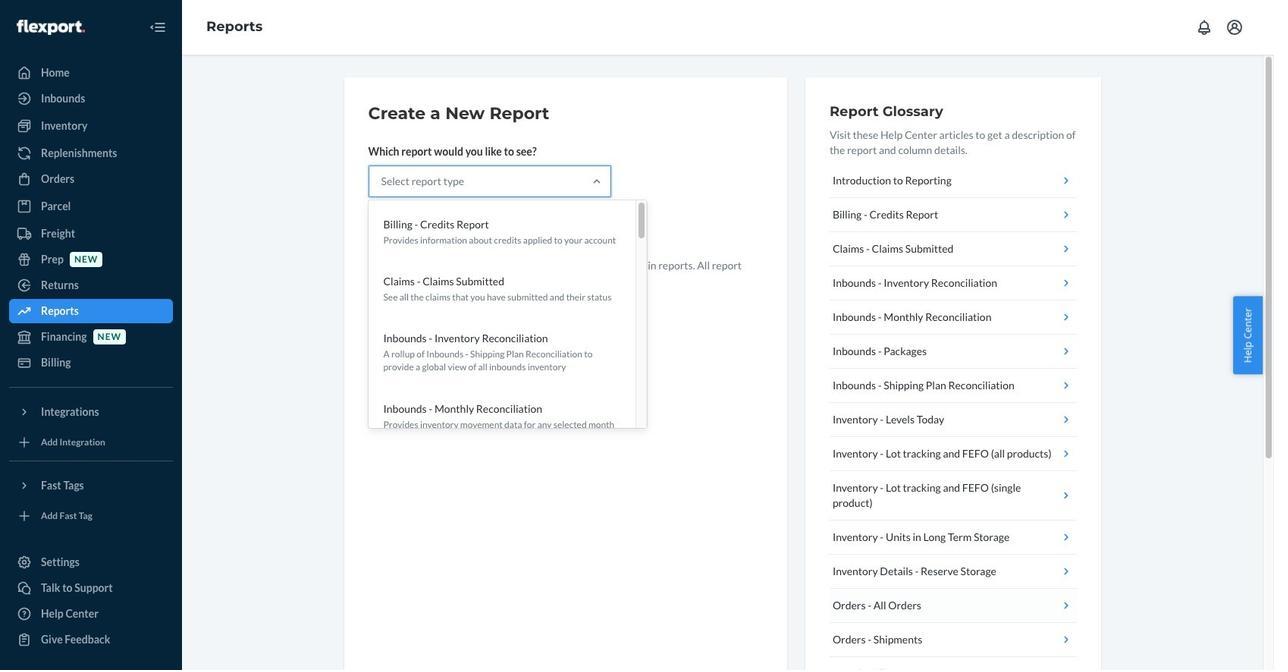 Task type: describe. For each thing, give the bounding box(es) containing it.
open account menu image
[[1226, 18, 1245, 36]]

open notifications image
[[1196, 18, 1214, 36]]



Task type: vqa. For each thing, say whether or not it's contained in the screenshot.
the Open account menu icon
yes



Task type: locate. For each thing, give the bounding box(es) containing it.
close navigation image
[[149, 18, 167, 36]]

flexport logo image
[[17, 20, 85, 35]]



